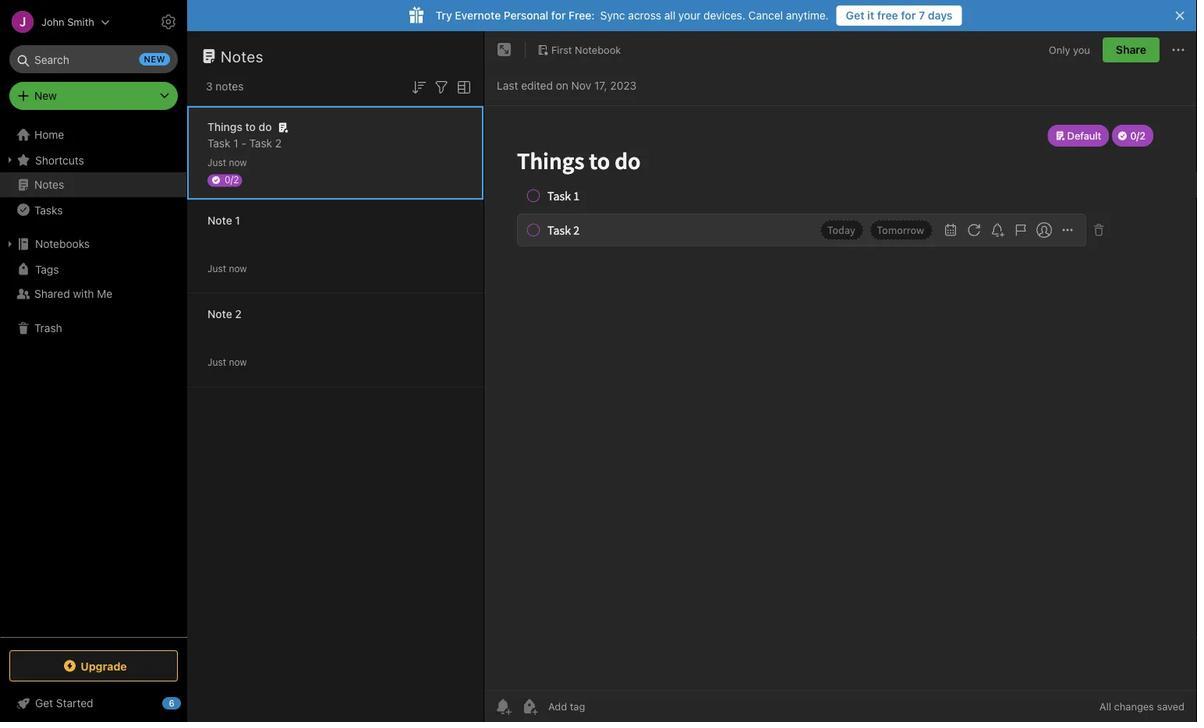 Task type: describe. For each thing, give the bounding box(es) containing it.
1 for task
[[233, 137, 238, 150]]

last
[[497, 79, 518, 92]]

note for note 2
[[208, 308, 232, 321]]

upgrade
[[81, 660, 127, 673]]

john
[[41, 16, 64, 28]]

Help and Learning task checklist field
[[0, 691, 187, 716]]

3 notes
[[206, 80, 244, 93]]

free
[[877, 9, 899, 22]]

-
[[241, 137, 246, 150]]

View options field
[[451, 76, 474, 97]]

just for note 2
[[208, 357, 226, 368]]

tasks button
[[0, 197, 186, 222]]

0 horizontal spatial notes
[[34, 178, 64, 191]]

things
[[208, 121, 243, 133]]

smith
[[67, 16, 94, 28]]

do
[[259, 121, 272, 133]]

first notebook button
[[532, 39, 627, 61]]

saved
[[1157, 701, 1185, 713]]

note 2
[[208, 308, 242, 321]]

now for 2
[[229, 357, 247, 368]]

just now for 2
[[208, 357, 247, 368]]

changes
[[1114, 701, 1154, 713]]

2 task from the left
[[249, 137, 272, 150]]

notes
[[216, 80, 244, 93]]

3
[[206, 80, 213, 93]]

new search field
[[20, 45, 170, 73]]

1 just from the top
[[208, 157, 226, 168]]

get started
[[35, 697, 93, 710]]

me
[[97, 287, 113, 300]]

your
[[679, 9, 701, 22]]

all
[[1100, 701, 1112, 713]]

expand notebooks image
[[4, 238, 16, 250]]

Add filters field
[[432, 76, 451, 97]]

Note Editor text field
[[484, 106, 1197, 690]]

john smith
[[41, 16, 94, 28]]

add tag image
[[520, 697, 539, 716]]

edited
[[521, 79, 553, 92]]

7
[[919, 9, 925, 22]]

shortcuts button
[[0, 147, 186, 172]]

shared with me link
[[0, 282, 186, 307]]

Search text field
[[20, 45, 167, 73]]

on
[[556, 79, 569, 92]]

only you
[[1049, 44, 1091, 56]]

upgrade button
[[9, 651, 178, 682]]

with
[[73, 287, 94, 300]]

all
[[664, 9, 676, 22]]

it
[[868, 9, 875, 22]]

2023
[[610, 79, 637, 92]]

first
[[552, 44, 572, 55]]

days
[[928, 9, 953, 22]]

trash link
[[0, 316, 186, 341]]

get for get it free for 7 days
[[846, 9, 865, 22]]

for for 7
[[901, 9, 916, 22]]

Account field
[[0, 6, 110, 37]]

get it free for 7 days
[[846, 9, 953, 22]]

More actions field
[[1169, 37, 1188, 62]]

0 horizontal spatial 2
[[235, 308, 242, 321]]

only
[[1049, 44, 1071, 56]]

tree containing home
[[0, 122, 187, 637]]

new
[[34, 89, 57, 102]]

to
[[245, 121, 256, 133]]

1 for note
[[235, 214, 240, 227]]

17,
[[594, 79, 607, 92]]

Sort options field
[[410, 76, 428, 97]]

just now for 1
[[208, 263, 247, 274]]



Task type: locate. For each thing, give the bounding box(es) containing it.
started
[[56, 697, 93, 710]]

now
[[229, 157, 247, 168], [229, 263, 247, 274], [229, 357, 247, 368]]

add filters image
[[432, 78, 451, 97]]

devices.
[[704, 9, 746, 22]]

task 1 - task 2
[[208, 137, 282, 150]]

expand note image
[[495, 41, 514, 59]]

1 vertical spatial notes
[[34, 178, 64, 191]]

new button
[[9, 82, 178, 110]]

note for note 1
[[208, 214, 232, 227]]

0 vertical spatial notes
[[221, 47, 264, 65]]

1 vertical spatial now
[[229, 263, 247, 274]]

trash
[[34, 322, 62, 335]]

get for get started
[[35, 697, 53, 710]]

0/2
[[225, 174, 239, 185]]

shared
[[34, 287, 70, 300]]

1 note from the top
[[208, 214, 232, 227]]

0 vertical spatial just
[[208, 157, 226, 168]]

notes link
[[0, 172, 186, 197]]

2 now from the top
[[229, 263, 247, 274]]

1 vertical spatial 2
[[235, 308, 242, 321]]

Add tag field
[[547, 700, 664, 713]]

get inside the help and learning task checklist field
[[35, 697, 53, 710]]

get it free for 7 days button
[[837, 5, 962, 26]]

for left 7 on the top of page
[[901, 9, 916, 22]]

now up note 2
[[229, 263, 247, 274]]

tooltip
[[377, 41, 461, 72]]

1 horizontal spatial get
[[846, 9, 865, 22]]

0 horizontal spatial task
[[208, 137, 231, 150]]

0 vertical spatial now
[[229, 157, 247, 168]]

just down note 2
[[208, 357, 226, 368]]

2 note from the top
[[208, 308, 232, 321]]

0 vertical spatial just now
[[208, 157, 247, 168]]

notes
[[221, 47, 264, 65], [34, 178, 64, 191]]

notes up the notes
[[221, 47, 264, 65]]

1 horizontal spatial for
[[901, 9, 916, 22]]

1 down the 0/2
[[235, 214, 240, 227]]

3 just from the top
[[208, 357, 226, 368]]

first notebook
[[552, 44, 621, 55]]

0 vertical spatial get
[[846, 9, 865, 22]]

just
[[208, 157, 226, 168], [208, 263, 226, 274], [208, 357, 226, 368]]

more actions image
[[1169, 41, 1188, 59]]

notebook
[[575, 44, 621, 55]]

settings image
[[159, 12, 178, 31]]

home link
[[0, 122, 187, 147]]

3 now from the top
[[229, 357, 247, 368]]

just now up the 0/2
[[208, 157, 247, 168]]

task down do
[[249, 137, 272, 150]]

shared with me
[[34, 287, 113, 300]]

just for note 1
[[208, 263, 226, 274]]

just up the 0/2
[[208, 157, 226, 168]]

home
[[34, 128, 64, 141]]

last edited on nov 17, 2023
[[497, 79, 637, 92]]

6
[[169, 699, 174, 709]]

for
[[551, 9, 566, 22], [901, 9, 916, 22]]

try
[[436, 9, 452, 22]]

sync
[[600, 9, 625, 22]]

across
[[628, 9, 662, 22]]

1 vertical spatial get
[[35, 697, 53, 710]]

now for 1
[[229, 263, 247, 274]]

try evernote personal for free: sync across all your devices. cancel anytime.
[[436, 9, 829, 22]]

tasks
[[34, 203, 63, 216]]

0 vertical spatial 1
[[233, 137, 238, 150]]

nov
[[572, 79, 591, 92]]

evernote
[[455, 9, 501, 22]]

for inside get it free for 7 days button
[[901, 9, 916, 22]]

add a reminder image
[[494, 697, 513, 716]]

just now
[[208, 157, 247, 168], [208, 263, 247, 274], [208, 357, 247, 368]]

1 for from the left
[[551, 9, 566, 22]]

1 vertical spatial just
[[208, 263, 226, 274]]

for for free:
[[551, 9, 566, 22]]

all changes saved
[[1100, 701, 1185, 713]]

0 vertical spatial 2
[[275, 137, 282, 150]]

just now down note 2
[[208, 357, 247, 368]]

1 vertical spatial note
[[208, 308, 232, 321]]

share button
[[1103, 37, 1160, 62]]

note
[[208, 214, 232, 227], [208, 308, 232, 321]]

1 horizontal spatial 2
[[275, 137, 282, 150]]

anytime.
[[786, 9, 829, 22]]

2 just from the top
[[208, 263, 226, 274]]

2 for from the left
[[901, 9, 916, 22]]

1 horizontal spatial task
[[249, 137, 272, 150]]

0 horizontal spatial for
[[551, 9, 566, 22]]

2 vertical spatial just now
[[208, 357, 247, 368]]

personal
[[504, 9, 549, 22]]

1 vertical spatial 1
[[235, 214, 240, 227]]

now down note 2
[[229, 357, 247, 368]]

2
[[275, 137, 282, 150], [235, 308, 242, 321]]

note window element
[[484, 31, 1197, 722]]

tree
[[0, 122, 187, 637]]

free:
[[569, 9, 595, 22]]

task down "things"
[[208, 137, 231, 150]]

3 just now from the top
[[208, 357, 247, 368]]

0 horizontal spatial get
[[35, 697, 53, 710]]

get inside button
[[846, 9, 865, 22]]

2 vertical spatial just
[[208, 357, 226, 368]]

1 just now from the top
[[208, 157, 247, 168]]

1 vertical spatial just now
[[208, 263, 247, 274]]

notebooks
[[35, 238, 90, 250]]

1 horizontal spatial notes
[[221, 47, 264, 65]]

just up note 2
[[208, 263, 226, 274]]

notes up tasks
[[34, 178, 64, 191]]

2 just now from the top
[[208, 263, 247, 274]]

1 now from the top
[[229, 157, 247, 168]]

shortcuts
[[35, 153, 84, 166]]

share
[[1116, 43, 1147, 56]]

1
[[233, 137, 238, 150], [235, 214, 240, 227]]

notebooks link
[[0, 232, 186, 257]]

1 task from the left
[[208, 137, 231, 150]]

now up the 0/2
[[229, 157, 247, 168]]

tags
[[35, 263, 59, 276]]

for left free:
[[551, 9, 566, 22]]

note 1
[[208, 214, 240, 227]]

click to collapse image
[[181, 694, 193, 712]]

1 left -
[[233, 137, 238, 150]]

2 vertical spatial now
[[229, 357, 247, 368]]

tags button
[[0, 257, 186, 282]]

task
[[208, 137, 231, 150], [249, 137, 272, 150]]

cancel
[[749, 9, 783, 22]]

get left started
[[35, 697, 53, 710]]

get left it
[[846, 9, 865, 22]]

you
[[1073, 44, 1091, 56]]

0 vertical spatial note
[[208, 214, 232, 227]]

new
[[144, 54, 165, 64]]

get
[[846, 9, 865, 22], [35, 697, 53, 710]]

just now up note 2
[[208, 263, 247, 274]]

things to do
[[208, 121, 272, 133]]



Task type: vqa. For each thing, say whether or not it's contained in the screenshot.
search box in the Main element
no



